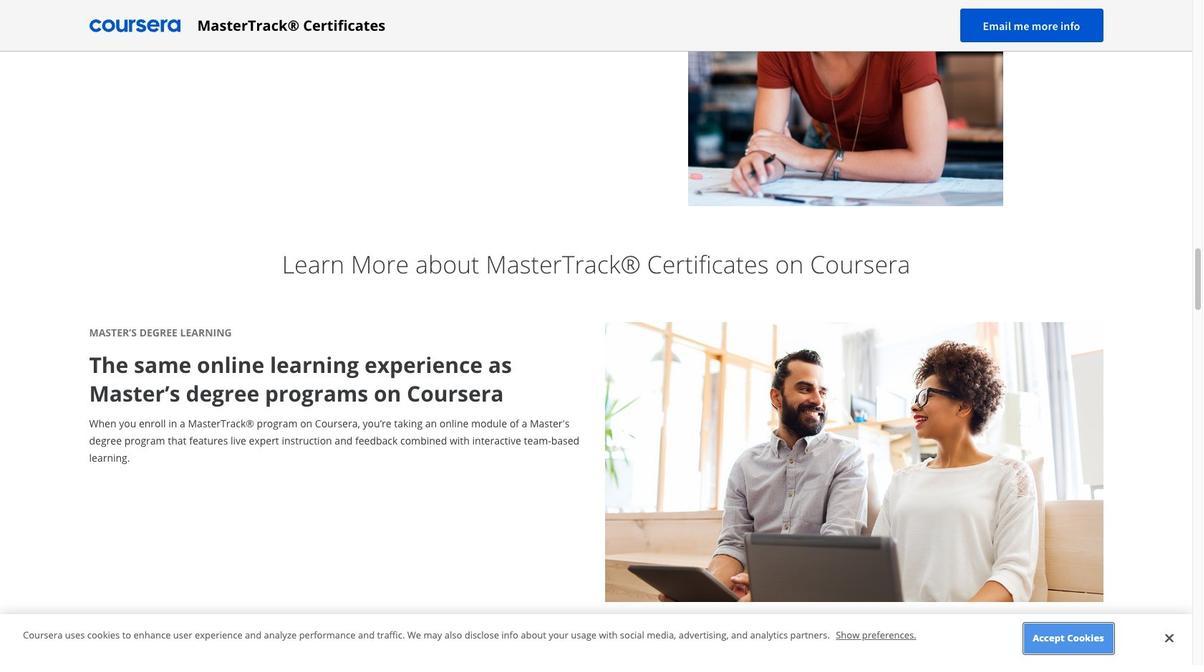 Task type: describe. For each thing, give the bounding box(es) containing it.
coursera image
[[89, 14, 180, 37]]

privacy alert dialog
[[0, 615, 1193, 665]]



Task type: vqa. For each thing, say whether or not it's contained in the screenshot.
Consonants Basic
no



